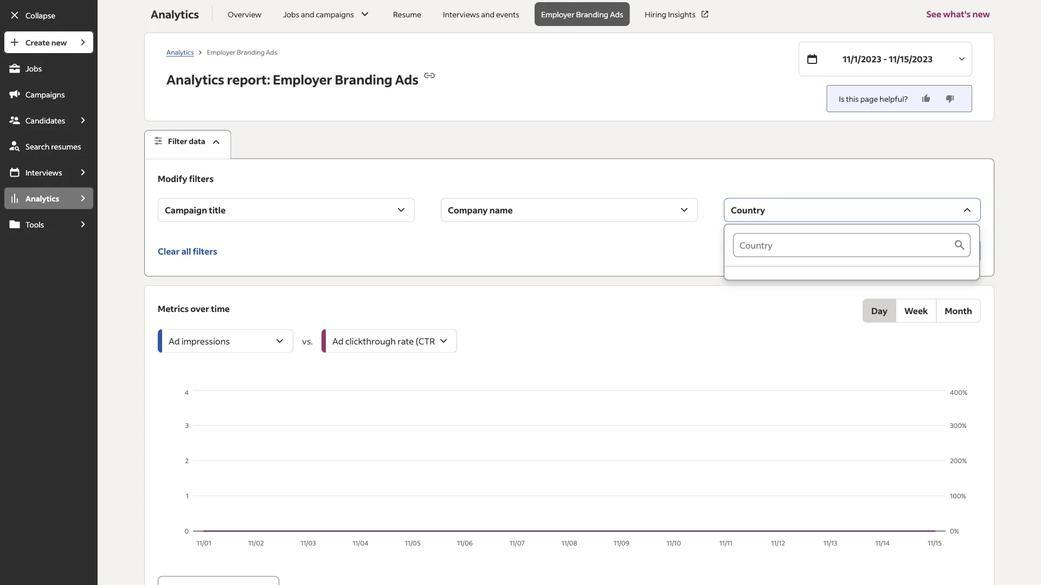Task type: describe. For each thing, give the bounding box(es) containing it.
company
[[448, 205, 488, 216]]

2 horizontal spatial branding
[[576, 9, 609, 19]]

collapse button
[[3, 3, 94, 27]]

collapse
[[25, 10, 55, 20]]

0 vertical spatial employer branding ads
[[541, 9, 623, 19]]

-
[[883, 53, 887, 65]]

filter data button
[[144, 130, 231, 159]]

title
[[209, 205, 226, 216]]

helpful?
[[880, 94, 908, 104]]

menu bar containing create new
[[0, 30, 98, 586]]

1 horizontal spatial branding
[[335, 71, 393, 88]]

name
[[490, 205, 513, 216]]

11/15/2023
[[889, 53, 933, 65]]

filter data
[[168, 136, 205, 146]]

over
[[191, 303, 209, 314]]

interviews and events
[[443, 9, 520, 19]]

insights
[[668, 9, 696, 19]]

0 horizontal spatial employer
[[207, 48, 236, 56]]

resume
[[393, 9, 421, 19]]

interviews and events link
[[437, 2, 526, 26]]

0 horizontal spatial analytics link
[[3, 187, 72, 210]]

jobs link
[[3, 56, 94, 80]]

events
[[496, 9, 520, 19]]

country
[[731, 205, 765, 216]]

time
[[211, 303, 230, 314]]

campaign title button
[[158, 198, 415, 222]]

new inside menu bar
[[51, 37, 67, 47]]

1 horizontal spatial analytics link
[[167, 48, 194, 57]]

tools
[[25, 220, 44, 229]]

0 vertical spatial ads
[[610, 9, 623, 19]]

and for jobs
[[301, 9, 314, 19]]

modify
[[158, 173, 187, 184]]

this page is helpful image
[[921, 93, 932, 104]]

is
[[839, 94, 845, 104]]

campaigns
[[25, 89, 65, 99]]

vs.
[[302, 336, 313, 347]]

company name
[[448, 205, 513, 216]]

candidates link
[[3, 108, 72, 132]]

cancel button
[[864, 240, 909, 263]]

what's
[[943, 8, 971, 20]]

report:
[[227, 71, 270, 88]]

create new link
[[3, 30, 72, 54]]

interviews link
[[3, 161, 72, 184]]

jobs for jobs
[[25, 63, 42, 73]]

is this page helpful?
[[839, 94, 908, 104]]

country list box
[[725, 225, 980, 280]]

create
[[25, 37, 50, 47]]

clear all filters
[[158, 246, 217, 257]]

hiring insights
[[645, 9, 696, 19]]

11/1/2023 - 11/15/2023
[[843, 53, 933, 65]]

month
[[945, 305, 973, 317]]

analytics inside "link"
[[25, 194, 59, 203]]



Task type: vqa. For each thing, say whether or not it's contained in the screenshot.
the bottom The New
yes



Task type: locate. For each thing, give the bounding box(es) containing it.
hiring
[[645, 9, 667, 19]]

ads left hiring
[[610, 9, 623, 19]]

search
[[25, 142, 50, 151]]

jobs left the campaigns
[[283, 9, 300, 19]]

filter
[[168, 136, 187, 146]]

0 vertical spatial interviews
[[443, 9, 480, 19]]

1 vertical spatial branding
[[237, 48, 265, 56]]

0 vertical spatial branding
[[576, 9, 609, 19]]

0 horizontal spatial and
[[301, 9, 314, 19]]

employer
[[541, 9, 575, 19], [207, 48, 236, 56], [273, 71, 332, 88]]

1 vertical spatial employer branding ads
[[207, 48, 277, 56]]

jobs inside menu bar
[[25, 63, 42, 73]]

menu bar
[[0, 30, 98, 586]]

company name button
[[441, 198, 698, 222]]

modify filters
[[158, 173, 214, 184]]

search resumes link
[[3, 135, 94, 158]]

branding
[[576, 9, 609, 19], [237, 48, 265, 56], [335, 71, 393, 88]]

0 horizontal spatial ads
[[266, 48, 277, 56]]

see what's new
[[927, 8, 990, 20]]

and inside button
[[301, 9, 314, 19]]

see what's new button
[[927, 0, 990, 33]]

day
[[872, 305, 888, 317]]

tools link
[[3, 213, 72, 236]]

analytics report: employer branding ads
[[167, 71, 419, 88]]

overview
[[228, 9, 261, 19]]

create new
[[25, 37, 67, 47]]

new
[[973, 8, 990, 20], [51, 37, 67, 47]]

this page is not helpful image
[[945, 93, 956, 104]]

campaigns link
[[3, 82, 94, 106]]

country button
[[724, 198, 981, 222]]

region
[[158, 388, 981, 551]]

1 horizontal spatial employer
[[273, 71, 332, 88]]

0 horizontal spatial employer branding ads
[[207, 48, 277, 56]]

jobs
[[283, 9, 300, 19], [25, 63, 42, 73]]

filters right modify
[[189, 173, 214, 184]]

1 horizontal spatial new
[[973, 8, 990, 20]]

show shareable url image
[[423, 69, 436, 82]]

1 vertical spatial interviews
[[25, 168, 62, 177]]

interviews for interviews and events
[[443, 9, 480, 19]]

interviews down the search resumes link
[[25, 168, 62, 177]]

1 horizontal spatial ads
[[395, 71, 419, 88]]

0 vertical spatial employer
[[541, 9, 575, 19]]

1 horizontal spatial employer branding ads
[[541, 9, 623, 19]]

metrics over time
[[158, 303, 230, 314]]

2 vertical spatial branding
[[335, 71, 393, 88]]

analytics
[[151, 7, 199, 21], [167, 48, 194, 56], [167, 71, 224, 88], [25, 194, 59, 203]]

2 and from the left
[[481, 9, 495, 19]]

this
[[846, 94, 859, 104]]

0 horizontal spatial new
[[51, 37, 67, 47]]

week
[[905, 305, 928, 317]]

interviews
[[443, 9, 480, 19], [25, 168, 62, 177]]

0 vertical spatial analytics link
[[167, 48, 194, 57]]

clear
[[158, 246, 180, 257]]

interviews inside menu bar
[[25, 168, 62, 177]]

1 horizontal spatial jobs
[[283, 9, 300, 19]]

1 vertical spatial ads
[[266, 48, 277, 56]]

filters
[[189, 173, 214, 184], [193, 246, 217, 257]]

campaign
[[165, 205, 207, 216]]

see
[[927, 8, 942, 20]]

campaign title
[[165, 205, 226, 216]]

clear all filters button
[[158, 240, 217, 263]]

new right what's
[[973, 8, 990, 20]]

1 vertical spatial employer
[[207, 48, 236, 56]]

employer up report:
[[207, 48, 236, 56]]

hiring insights link
[[639, 2, 716, 26]]

jobs down create new link
[[25, 63, 42, 73]]

all
[[181, 246, 191, 257]]

and left events at top
[[481, 9, 495, 19]]

employer right events at top
[[541, 9, 575, 19]]

data
[[189, 136, 205, 146]]

0 vertical spatial filters
[[189, 173, 214, 184]]

interviews for interviews
[[25, 168, 62, 177]]

candidates
[[25, 116, 65, 125]]

filters right all
[[193, 246, 217, 257]]

page
[[861, 94, 878, 104]]

1 vertical spatial analytics link
[[3, 187, 72, 210]]

cancel
[[872, 246, 900, 257]]

1 vertical spatial filters
[[193, 246, 217, 257]]

11/1/2023
[[843, 53, 882, 65]]

2 vertical spatial employer
[[273, 71, 332, 88]]

employer branding ads
[[541, 9, 623, 19], [207, 48, 277, 56]]

search resumes
[[25, 142, 81, 151]]

analytics link
[[167, 48, 194, 57], [3, 187, 72, 210]]

new right the create
[[51, 37, 67, 47]]

campaigns
[[316, 9, 354, 19]]

jobs and campaigns button
[[277, 2, 378, 26]]

jobs inside button
[[283, 9, 300, 19]]

1 horizontal spatial interviews
[[443, 9, 480, 19]]

0 horizontal spatial branding
[[237, 48, 265, 56]]

resume link
[[387, 2, 428, 26]]

employer branding ads link
[[535, 2, 630, 26]]

1 horizontal spatial and
[[481, 9, 495, 19]]

resumes
[[51, 142, 81, 151]]

Country field
[[733, 234, 954, 257]]

jobs for jobs and campaigns
[[283, 9, 300, 19]]

filters inside button
[[193, 246, 217, 257]]

and
[[301, 9, 314, 19], [481, 9, 495, 19]]

ads up analytics report: employer branding ads
[[266, 48, 277, 56]]

and for interviews
[[481, 9, 495, 19]]

ads left "show shareable url" icon at top left
[[395, 71, 419, 88]]

jobs and campaigns
[[283, 9, 354, 19]]

0 vertical spatial new
[[973, 8, 990, 20]]

and left the campaigns
[[301, 9, 314, 19]]

0 vertical spatial jobs
[[283, 9, 300, 19]]

1 and from the left
[[301, 9, 314, 19]]

ads
[[610, 9, 623, 19], [266, 48, 277, 56], [395, 71, 419, 88]]

0 horizontal spatial jobs
[[25, 63, 42, 73]]

metrics
[[158, 303, 189, 314]]

2 horizontal spatial employer
[[541, 9, 575, 19]]

1 vertical spatial new
[[51, 37, 67, 47]]

1 vertical spatial jobs
[[25, 63, 42, 73]]

2 horizontal spatial ads
[[610, 9, 623, 19]]

2 vertical spatial ads
[[395, 71, 419, 88]]

0 horizontal spatial interviews
[[25, 168, 62, 177]]

employer right report:
[[273, 71, 332, 88]]

interviews left events at top
[[443, 9, 480, 19]]

new inside 'button'
[[973, 8, 990, 20]]

overview link
[[221, 2, 268, 26]]



